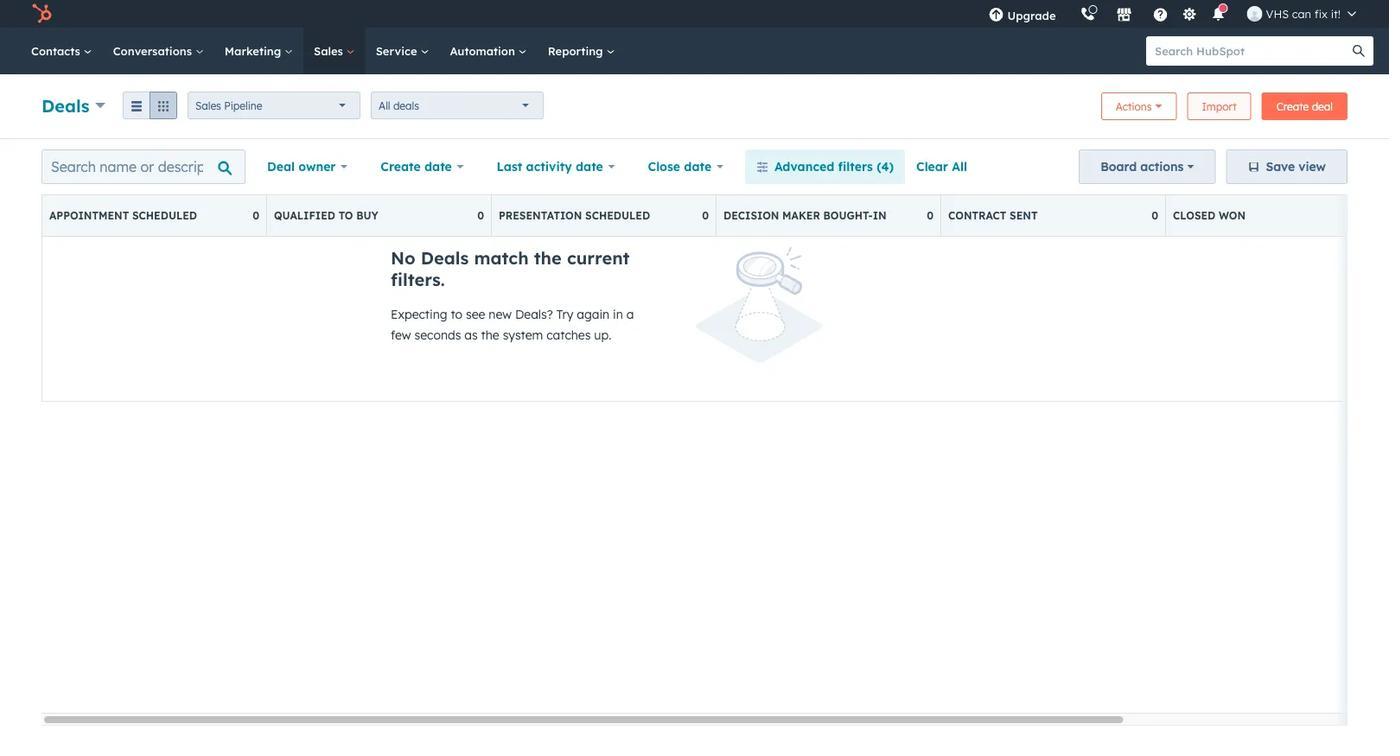 Task type: describe. For each thing, give the bounding box(es) containing it.
hubspot link
[[21, 3, 65, 24]]

contract
[[949, 209, 1007, 222]]

decision maker bought-in
[[724, 209, 887, 222]]

vhs can fix it!
[[1267, 6, 1341, 21]]

marketing link
[[214, 28, 304, 74]]

contacts
[[31, 44, 84, 58]]

actions button
[[1102, 93, 1177, 120]]

deal owner button
[[256, 150, 359, 184]]

close date button
[[637, 150, 735, 184]]

scheduled for presentation scheduled
[[586, 209, 650, 222]]

no deals match the current filters.
[[391, 247, 630, 291]]

0 for appointment scheduled
[[253, 209, 259, 222]]

the inside no deals match the current filters.
[[534, 247, 562, 269]]

deals inside "popup button"
[[42, 95, 90, 116]]

help button
[[1146, 0, 1176, 28]]

calling icon image
[[1081, 7, 1096, 22]]

import
[[1202, 100, 1237, 113]]

hubspot image
[[31, 3, 52, 24]]

Search name or description search field
[[42, 150, 246, 184]]

advanced
[[775, 159, 835, 174]]

0 for presentation scheduled
[[702, 209, 709, 222]]

upgrade image
[[989, 8, 1004, 23]]

bought-
[[824, 209, 873, 222]]

clear all button
[[905, 150, 979, 184]]

last activity date
[[497, 159, 603, 174]]

notifications image
[[1211, 8, 1227, 23]]

advanced filters (4)
[[775, 159, 894, 174]]

new
[[489, 307, 512, 322]]

see
[[466, 307, 486, 322]]

board
[[1101, 159, 1137, 174]]

actions
[[1141, 159, 1184, 174]]

filters.
[[391, 269, 445, 291]]

up.
[[594, 328, 612, 343]]

to for qualified
[[339, 209, 353, 222]]

vhs
[[1267, 6, 1289, 21]]

search image
[[1353, 45, 1365, 57]]

save view button
[[1227, 150, 1348, 184]]

service
[[376, 44, 421, 58]]

marketing
[[225, 44, 285, 58]]

marketplaces image
[[1117, 8, 1132, 23]]

in
[[613, 307, 623, 322]]

0 for qualified to buy
[[477, 209, 484, 222]]

deals button
[[42, 93, 106, 118]]

date for close date
[[684, 159, 712, 174]]

last activity date button
[[486, 150, 627, 184]]

sales for sales pipeline
[[195, 99, 221, 112]]

closed won
[[1174, 209, 1246, 222]]

calling icon button
[[1074, 2, 1103, 25]]

sales pipeline button
[[188, 92, 361, 119]]

board actions button
[[1079, 150, 1216, 184]]

reporting link
[[538, 28, 626, 74]]

seconds
[[415, 328, 461, 343]]

help image
[[1153, 8, 1169, 23]]

match
[[474, 247, 529, 269]]

expecting
[[391, 307, 448, 322]]

conversations
[[113, 44, 195, 58]]

scheduled for appointment scheduled
[[132, 209, 197, 222]]

0 for contract sent
[[1152, 209, 1159, 222]]

fix
[[1315, 6, 1328, 21]]

deals?
[[515, 307, 553, 322]]

to for expecting
[[451, 307, 463, 322]]

sales pipeline
[[195, 99, 262, 112]]

last
[[497, 159, 523, 174]]

system
[[503, 328, 543, 343]]

contacts link
[[21, 28, 103, 74]]

service link
[[366, 28, 440, 74]]

group inside deals banner
[[123, 92, 177, 119]]

all inside button
[[952, 159, 968, 174]]

close
[[648, 159, 681, 174]]

as
[[465, 328, 478, 343]]

board actions
[[1101, 159, 1184, 174]]

it!
[[1331, 6, 1341, 21]]

few
[[391, 328, 411, 343]]

clear
[[917, 159, 949, 174]]

buy
[[356, 209, 378, 222]]



Task type: locate. For each thing, give the bounding box(es) containing it.
sales inside popup button
[[195, 99, 221, 112]]

sales left pipeline
[[195, 99, 221, 112]]

date right close
[[684, 159, 712, 174]]

close date
[[648, 159, 712, 174]]

1 vertical spatial to
[[451, 307, 463, 322]]

all deals
[[379, 99, 419, 112]]

1 horizontal spatial deals
[[421, 247, 469, 269]]

1 vertical spatial create
[[381, 159, 421, 174]]

the down presentation
[[534, 247, 562, 269]]

presentation scheduled
[[499, 209, 650, 222]]

all
[[379, 99, 390, 112], [952, 159, 968, 174]]

0 left "closed"
[[1152, 209, 1159, 222]]

create for create deal
[[1277, 100, 1310, 113]]

advanced filters (4) button
[[745, 150, 905, 184]]

5 0 from the left
[[1152, 209, 1159, 222]]

deal
[[267, 159, 295, 174]]

save view
[[1266, 159, 1327, 174]]

0 vertical spatial to
[[339, 209, 353, 222]]

terry turtle image
[[1247, 6, 1263, 22]]

create down 'all deals' at the top left of page
[[381, 159, 421, 174]]

the
[[534, 247, 562, 269], [481, 328, 500, 343]]

can
[[1293, 6, 1312, 21]]

0 vertical spatial the
[[534, 247, 562, 269]]

closed
[[1174, 209, 1216, 222]]

sent
[[1010, 209, 1038, 222]]

filters
[[838, 159, 873, 174]]

again
[[577, 307, 610, 322]]

1 vertical spatial sales
[[195, 99, 221, 112]]

the right as
[[481, 328, 500, 343]]

sales left service
[[314, 44, 346, 58]]

a
[[627, 307, 634, 322]]

deals banner
[[42, 87, 1348, 121]]

to left buy
[[339, 209, 353, 222]]

settings link
[[1179, 5, 1201, 23]]

the inside expecting to see new deals? try again in a few seconds as the system catches up.
[[481, 328, 500, 343]]

2 0 from the left
[[477, 209, 484, 222]]

date down all deals popup button
[[425, 159, 452, 174]]

2 scheduled from the left
[[586, 209, 650, 222]]

0 horizontal spatial the
[[481, 328, 500, 343]]

to inside expecting to see new deals? try again in a few seconds as the system catches up.
[[451, 307, 463, 322]]

maker
[[783, 209, 820, 222]]

0 horizontal spatial deals
[[42, 95, 90, 116]]

to
[[339, 209, 353, 222], [451, 307, 463, 322]]

menu containing vhs can fix it!
[[977, 0, 1369, 28]]

1 vertical spatial deals
[[421, 247, 469, 269]]

date
[[425, 159, 452, 174], [576, 159, 603, 174], [684, 159, 712, 174]]

3 date from the left
[[684, 159, 712, 174]]

save
[[1266, 159, 1296, 174]]

marketplaces button
[[1107, 0, 1143, 28]]

settings image
[[1182, 7, 1198, 23]]

1 horizontal spatial to
[[451, 307, 463, 322]]

menu
[[977, 0, 1369, 28]]

Search HubSpot search field
[[1147, 36, 1359, 66]]

all deals button
[[371, 92, 544, 119]]

1 scheduled from the left
[[132, 209, 197, 222]]

expecting to see new deals? try again in a few seconds as the system catches up.
[[391, 307, 634, 343]]

create date
[[381, 159, 452, 174]]

import button
[[1188, 93, 1252, 120]]

scheduled down search name or description search field on the left top of page
[[132, 209, 197, 222]]

0 horizontal spatial all
[[379, 99, 390, 112]]

deals
[[42, 95, 90, 116], [421, 247, 469, 269]]

actions
[[1116, 100, 1152, 113]]

deal owner
[[267, 159, 336, 174]]

notifications button
[[1204, 0, 1234, 28]]

appointment scheduled
[[49, 209, 197, 222]]

1 horizontal spatial date
[[576, 159, 603, 174]]

date inside close date popup button
[[684, 159, 712, 174]]

reporting
[[548, 44, 607, 58]]

vhs can fix it! button
[[1237, 0, 1367, 28]]

in
[[873, 209, 887, 222]]

0 horizontal spatial create
[[381, 159, 421, 174]]

conversations link
[[103, 28, 214, 74]]

0 left qualified
[[253, 209, 259, 222]]

0 vertical spatial deals
[[42, 95, 90, 116]]

create left deal
[[1277, 100, 1310, 113]]

create
[[1277, 100, 1310, 113], [381, 159, 421, 174]]

0 horizontal spatial date
[[425, 159, 452, 174]]

date right activity
[[576, 159, 603, 174]]

2 horizontal spatial date
[[684, 159, 712, 174]]

0 left decision on the top right of page
[[702, 209, 709, 222]]

to left see
[[451, 307, 463, 322]]

1 horizontal spatial create
[[1277, 100, 1310, 113]]

sales for sales
[[314, 44, 346, 58]]

0 vertical spatial create
[[1277, 100, 1310, 113]]

0 for decision maker bought-in
[[927, 209, 934, 222]]

appointment
[[49, 209, 129, 222]]

catches
[[547, 328, 591, 343]]

create deal button
[[1262, 93, 1348, 120]]

create inside create deal "button"
[[1277, 100, 1310, 113]]

all left deals
[[379, 99, 390, 112]]

search button
[[1345, 36, 1374, 66]]

deals inside no deals match the current filters.
[[421, 247, 469, 269]]

1 vertical spatial all
[[952, 159, 968, 174]]

sales inside "link"
[[314, 44, 346, 58]]

2 date from the left
[[576, 159, 603, 174]]

contract sent
[[949, 209, 1038, 222]]

0 vertical spatial all
[[379, 99, 390, 112]]

4 0 from the left
[[927, 209, 934, 222]]

owner
[[299, 159, 336, 174]]

1 vertical spatial the
[[481, 328, 500, 343]]

1 0 from the left
[[253, 209, 259, 222]]

activity
[[526, 159, 572, 174]]

menu item
[[1068, 0, 1072, 28]]

deals down contacts link
[[42, 95, 90, 116]]

deal
[[1312, 100, 1333, 113]]

date inside last activity date popup button
[[576, 159, 603, 174]]

sales
[[314, 44, 346, 58], [195, 99, 221, 112]]

current
[[567, 247, 630, 269]]

try
[[557, 307, 574, 322]]

date for create date
[[425, 159, 452, 174]]

sales link
[[304, 28, 366, 74]]

1 date from the left
[[425, 159, 452, 174]]

0 horizontal spatial to
[[339, 209, 353, 222]]

upgrade
[[1008, 8, 1056, 22]]

automation
[[450, 44, 519, 58]]

1 horizontal spatial sales
[[314, 44, 346, 58]]

create inside create date popup button
[[381, 159, 421, 174]]

clear all
[[917, 159, 968, 174]]

qualified
[[274, 209, 336, 222]]

create for create date
[[381, 159, 421, 174]]

0 horizontal spatial sales
[[195, 99, 221, 112]]

0 left contract
[[927, 209, 934, 222]]

1 horizontal spatial the
[[534, 247, 562, 269]]

view
[[1299, 159, 1327, 174]]

deals right the no
[[421, 247, 469, 269]]

decision
[[724, 209, 780, 222]]

0 vertical spatial sales
[[314, 44, 346, 58]]

date inside create date popup button
[[425, 159, 452, 174]]

0 horizontal spatial scheduled
[[132, 209, 197, 222]]

(4)
[[877, 159, 894, 174]]

deals
[[393, 99, 419, 112]]

create deal
[[1277, 100, 1333, 113]]

qualified to buy
[[274, 209, 378, 222]]

presentation
[[499, 209, 582, 222]]

won
[[1219, 209, 1246, 222]]

all inside popup button
[[379, 99, 390, 112]]

create date button
[[369, 150, 475, 184]]

no
[[391, 247, 416, 269]]

3 0 from the left
[[702, 209, 709, 222]]

1 horizontal spatial scheduled
[[586, 209, 650, 222]]

0 up match
[[477, 209, 484, 222]]

1 horizontal spatial all
[[952, 159, 968, 174]]

all right clear
[[952, 159, 968, 174]]

pipeline
[[224, 99, 262, 112]]

scheduled up current
[[586, 209, 650, 222]]

automation link
[[440, 28, 538, 74]]

group
[[123, 92, 177, 119]]



Task type: vqa. For each thing, say whether or not it's contained in the screenshot.
the James Peterson image
no



